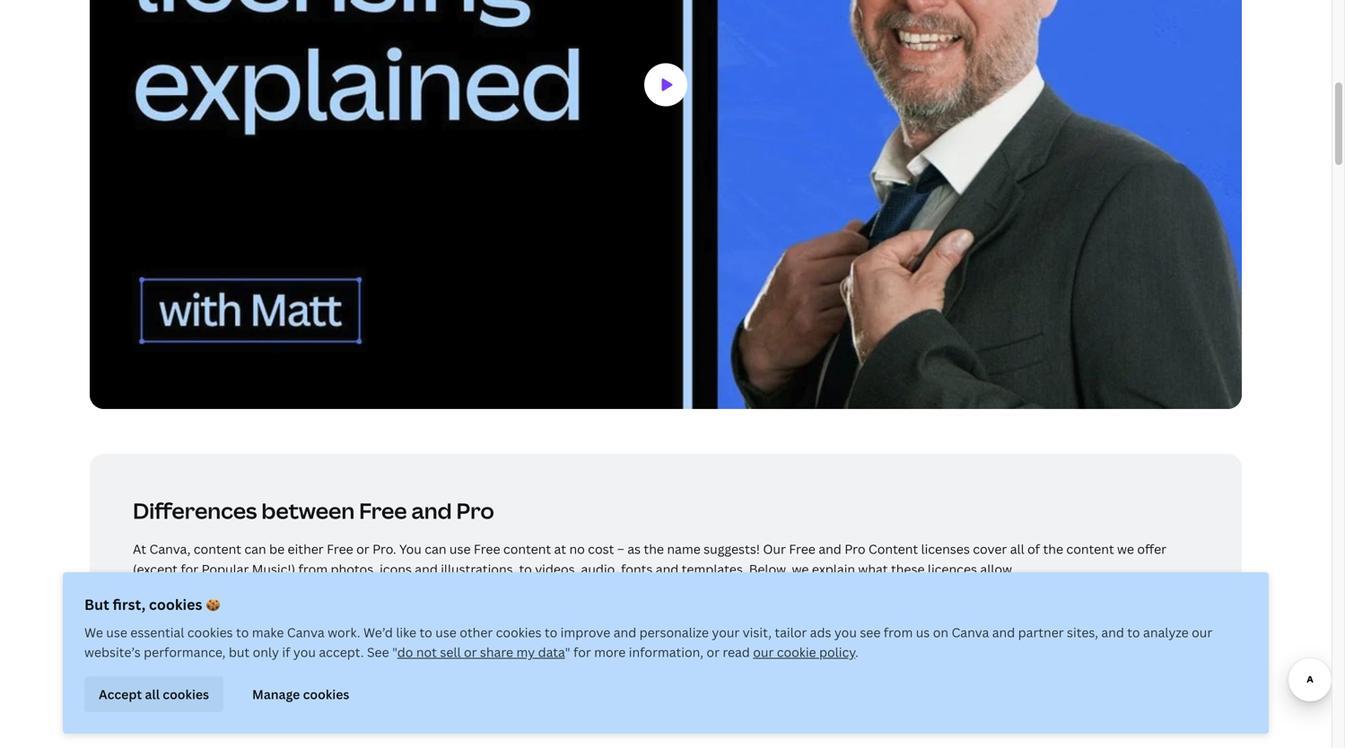 Task type: describe. For each thing, give the bounding box(es) containing it.
.
[[856, 644, 859, 661]]

other
[[460, 624, 493, 641]]

cookies up my
[[496, 624, 542, 641]]

cookie
[[777, 644, 816, 661]]

do not sell or share my data link
[[397, 644, 565, 661]]

if
[[133, 594, 141, 611]]

for inside the at canva, content can be either free or pro. you can use free content at no cost – as the name suggests! our free and pro content licenses cover all of the content we offer (except for popular music!) from photos, icons and illustrations, to videos, audio, fonts and templates. below, we explain what these licences allow.
[[181, 561, 199, 578]]

sell
[[440, 644, 461, 661]]

all inside button
[[145, 686, 160, 703]]

make
[[252, 624, 284, 641]]

to right like at the left bottom of page
[[420, 624, 432, 641]]

templates.
[[682, 561, 746, 578]]

of
[[1028, 541, 1040, 558]]

suggests!
[[704, 541, 760, 558]]

see inside the we use essential cookies to make canva work. we'd like to use other cookies to improve and personalize your visit, tailor ads you see from us on canva and partner sites, and to analyze our website's performance, but only if you accept. see "
[[860, 624, 881, 641]]

information,
[[629, 644, 704, 661]]

(except
[[133, 561, 178, 578]]

that
[[571, 626, 596, 643]]

in
[[557, 626, 568, 643]]

videos,
[[535, 561, 578, 578]]

but
[[229, 644, 250, 661]]

visit,
[[743, 624, 772, 641]]

0 vertical spatial we
[[1117, 541, 1134, 558]]

cost
[[588, 541, 614, 558]]

paying
[[133, 659, 173, 676]]

what
[[858, 561, 888, 578]]

accept
[[99, 686, 142, 703]]

ads
[[810, 624, 832, 641]]

0 vertical spatial you
[[835, 624, 857, 641]]

1 horizontal spatial can
[[244, 541, 266, 558]]

free up icons
[[359, 496, 407, 525]]

1 horizontal spatial watermark
[[324, 594, 388, 611]]

more
[[594, 644, 626, 661]]

differences
[[133, 496, 257, 525]]

performance,
[[144, 644, 226, 661]]

for right paying
[[176, 659, 194, 676]]

and down name
[[656, 561, 679, 578]]

and up do not sell or share my data " for more information, or read our cookie policy .
[[614, 624, 637, 641]]

licences
[[928, 561, 977, 578]]

or inside the at canva, content can be either free or pro. you can use free content at no cost – as the name suggests! our free and pro content licenses cover all of the content we offer (except for popular music!) from photos, icons and illustrations, to videos, audio, fonts and templates. below, we explain what these licences allow.
[[356, 541, 370, 558]]

you can remove this watermark by buying a license to use the content in that design for a one-off fee, or by subscribing to canva pro.
[[133, 626, 933, 643]]

you'll
[[254, 594, 287, 611]]

free right our
[[789, 541, 816, 558]]

but
[[84, 595, 109, 614]]

0 vertical spatial on
[[392, 594, 407, 611]]

and up explain
[[819, 541, 842, 558]]

pro. inside the at canva, content can be either free or pro. you can use free content at no cost – as the name suggests! our free and pro content licenses cover all of the content we offer (except for popular music!) from photos, icons and illustrations, to videos, audio, fonts and templates. below, we explain what these licences allow.
[[373, 541, 396, 558]]

at canva, content can be either free or pro. you can use free content at no cost – as the name suggests! our free and pro content licenses cover all of the content we offer (except for popular music!) from photos, icons and illustrations, to videos, audio, fonts and templates. below, we explain what these licences allow.
[[133, 541, 1167, 578]]

policy
[[819, 644, 856, 661]]

licenses
[[921, 541, 970, 558]]

do
[[397, 644, 413, 661]]

either
[[288, 541, 324, 558]]

cookies inside button
[[163, 686, 209, 703]]

these
[[891, 561, 925, 578]]

to up .
[[853, 626, 866, 643]]

explain
[[812, 561, 855, 578]]

from inside the at canva, content can be either free or pro. you can use free content at no cost – as the name suggests! our free and pro content licenses cover all of the content we offer (except for popular music!) from photos, icons and illustrations, to videos, audio, fonts and templates. below, we explain what these licences allow.
[[298, 561, 328, 578]]

partner
[[1018, 624, 1064, 641]]

audio,
[[581, 561, 618, 578]]

if you're a free user, you'll see a watermark on pro content.
[[133, 594, 485, 611]]

pro up license
[[410, 594, 431, 611]]

" inside the we use essential cookies to make canva work. we'd like to use other cookies to improve and personalize your visit, tailor ads you see from us on canva and partner sites, and to analyze our website's performance, but only if you accept. see "
[[392, 644, 397, 661]]

you inside the at canva, content can be either free or pro. you can use free content at no cost – as the name suggests! our free and pro content licenses cover all of the content we offer (except for popular music!) from photos, icons and illustrations, to videos, audio, fonts and templates. below, we explain what these licences allow.
[[399, 541, 422, 558]]

illustrations,
[[441, 561, 516, 578]]

user,
[[223, 594, 251, 611]]

tailor
[[775, 624, 807, 641]]

you're
[[144, 594, 182, 611]]

1 horizontal spatial canva
[[869, 626, 906, 643]]

off
[[700, 626, 717, 643]]

subscribing
[[780, 626, 850, 643]]

website's
[[84, 644, 141, 661]]

use up do not sell or share my data link
[[458, 626, 480, 643]]

🍪
[[206, 595, 220, 614]]

and right icons
[[415, 561, 438, 578]]

1 by from the left
[[325, 626, 340, 643]]

free
[[195, 594, 220, 611]]

2 by from the left
[[762, 626, 777, 643]]

we
[[84, 624, 103, 641]]

fee,
[[720, 626, 743, 643]]

use up sell
[[436, 624, 457, 641]]

no
[[569, 541, 585, 558]]

at
[[554, 541, 566, 558]]

manage cookies
[[252, 686, 349, 703]]

use inside the at canva, content can be either free or pro. you can use free content at no cost – as the name suggests! our free and pro content licenses cover all of the content we offer (except for popular music!) from photos, icons and illustrations, to videos, audio, fonts and templates. below, we explain what these licences allow.
[[450, 541, 471, 558]]

see
[[367, 644, 389, 661]]

1 horizontal spatial our
[[753, 644, 774, 661]]

use up "website's"
[[106, 624, 127, 641]]

for down that
[[574, 644, 591, 661]]

all inside the at canva, content can be either free or pro. you can use free content at no cost – as the name suggests! our free and pro content licenses cover all of the content we offer (except for popular music!) from photos, icons and illustrations, to videos, audio, fonts and templates. below, we explain what these licences allow.
[[1010, 541, 1025, 558]]

our cookie policy link
[[753, 644, 856, 661]]

creators.
[[464, 659, 517, 676]]

fonts
[[621, 561, 653, 578]]

this
[[232, 626, 254, 643]]

improve
[[561, 624, 611, 641]]

read
[[723, 644, 750, 661]]

first,
[[113, 595, 146, 614]]

1 vertical spatial watermark
[[257, 626, 322, 643]]

2 horizontal spatial canva
[[952, 624, 989, 641]]

1 horizontal spatial pro.
[[909, 626, 933, 643]]

0 horizontal spatial our
[[329, 659, 350, 676]]

1 horizontal spatial the
[[644, 541, 664, 558]]

only
[[253, 644, 279, 661]]

pro inside the at canva, content can be either free or pro. you can use free content at no cost – as the name suggests! our free and pro content licenses cover all of the content we offer (except for popular music!) from photos, icons and illustrations, to videos, audio, fonts and templates. below, we explain what these licences allow.
[[845, 541, 866, 558]]

my
[[517, 644, 535, 661]]

accept all cookies button
[[84, 677, 224, 713]]

from inside the we use essential cookies to make canva work. we'd like to use other cookies to improve and personalize your visit, tailor ads you see from us on canva and partner sites, and to analyze our website's performance, but only if you accept. see "
[[884, 624, 913, 641]]



Task type: vqa. For each thing, say whether or not it's contained in the screenshot.
list
no



Task type: locate. For each thing, give the bounding box(es) containing it.
watermark up if
[[257, 626, 322, 643]]

name
[[667, 541, 701, 558]]

to up sell
[[443, 626, 455, 643]]

1 vertical spatial you
[[293, 644, 316, 661]]

our down the visit, at the right bottom of the page
[[753, 644, 774, 661]]

or up photos,
[[356, 541, 370, 558]]

0 horizontal spatial the
[[483, 626, 503, 643]]

free up illustrations,
[[474, 541, 500, 558]]

content.
[[434, 594, 485, 611]]

canva right us
[[952, 624, 989, 641]]

pro down "remove"
[[197, 659, 218, 676]]

allow.
[[980, 561, 1015, 578]]

–
[[617, 541, 625, 558]]

our right analyze
[[1192, 624, 1213, 641]]

from down either
[[298, 561, 328, 578]]

all left of
[[1010, 541, 1025, 558]]

buying
[[343, 626, 384, 643]]

by right fee,
[[762, 626, 777, 643]]

0 horizontal spatial "
[[392, 644, 397, 661]]

0 vertical spatial all
[[1010, 541, 1025, 558]]

pro. down these
[[909, 626, 933, 643]]

0 vertical spatial pro.
[[373, 541, 396, 558]]

can left be
[[244, 541, 266, 558]]

you down but first, cookies 🍪
[[133, 626, 155, 643]]

the up share
[[483, 626, 503, 643]]

supports
[[271, 659, 326, 676]]

from left us
[[884, 624, 913, 641]]

0 horizontal spatial you
[[293, 644, 316, 661]]

cookies up "essential"
[[149, 595, 202, 614]]

do not sell or share my data " for more information, or read our cookie policy .
[[397, 644, 859, 661]]

1 horizontal spatial by
[[762, 626, 777, 643]]

content
[[194, 541, 241, 558], [503, 541, 551, 558], [1067, 541, 1114, 558], [506, 626, 554, 643], [221, 659, 268, 676], [413, 659, 461, 676]]

pro. up icons
[[373, 541, 396, 558]]

awesome
[[353, 659, 410, 676]]

free up photos,
[[327, 541, 353, 558]]

use up illustrations,
[[450, 541, 471, 558]]

" down in
[[565, 644, 570, 661]]

we'd
[[363, 624, 393, 641]]

cookies down paying for pro content supports our awesome content creators.
[[303, 686, 349, 703]]

work.
[[328, 624, 360, 641]]

0 horizontal spatial all
[[145, 686, 160, 703]]

1 horizontal spatial on
[[933, 624, 949, 641]]

remove
[[183, 626, 229, 643]]

can up illustrations,
[[425, 541, 447, 558]]

like
[[396, 624, 417, 641]]

or right fee,
[[746, 626, 759, 643]]

0 horizontal spatial you
[[133, 626, 155, 643]]

essential
[[130, 624, 184, 641]]

and right sites,
[[1102, 624, 1125, 641]]

manage cookies button
[[238, 677, 364, 713]]

and
[[411, 496, 452, 525], [819, 541, 842, 558], [415, 561, 438, 578], [656, 561, 679, 578], [614, 624, 637, 641], [992, 624, 1015, 641], [1102, 624, 1125, 641]]

1 horizontal spatial all
[[1010, 541, 1025, 558]]

to up data
[[545, 624, 558, 641]]

not
[[416, 644, 437, 661]]

on right us
[[933, 624, 949, 641]]

pro up "what"
[[845, 541, 866, 558]]

1 vertical spatial from
[[884, 624, 913, 641]]

you
[[835, 624, 857, 641], [293, 644, 316, 661]]

content left at in the left bottom of the page
[[503, 541, 551, 558]]

the
[[644, 541, 664, 558], [1043, 541, 1064, 558], [483, 626, 503, 643]]

0 horizontal spatial on
[[392, 594, 407, 611]]

0 horizontal spatial canva
[[287, 624, 325, 641]]

1 " from the left
[[392, 644, 397, 661]]

our
[[763, 541, 786, 558]]

0 horizontal spatial watermark
[[257, 626, 322, 643]]

our down work.
[[329, 659, 350, 676]]

0 vertical spatial watermark
[[324, 594, 388, 611]]

accept all cookies
[[99, 686, 209, 703]]

"
[[392, 644, 397, 661], [565, 644, 570, 661]]

you right if
[[293, 644, 316, 661]]

by up 'accept.'
[[325, 626, 340, 643]]

photos,
[[331, 561, 377, 578]]

our
[[1192, 624, 1213, 641], [753, 644, 774, 661], [329, 659, 350, 676]]

personalize
[[640, 624, 709, 641]]

see right ads
[[860, 624, 881, 641]]

one-
[[673, 626, 700, 643]]

or down off
[[707, 644, 720, 661]]

manage
[[252, 686, 300, 703]]

for up information, on the bottom of the page
[[642, 626, 660, 643]]

cookies down 🍪
[[187, 624, 233, 641]]

as
[[628, 541, 641, 558]]

if
[[282, 644, 290, 661]]

license
[[397, 626, 439, 643]]

0 horizontal spatial from
[[298, 561, 328, 578]]

offer
[[1138, 541, 1167, 558]]

content up "popular"
[[194, 541, 241, 558]]

you up icons
[[399, 541, 422, 558]]

canva,
[[149, 541, 191, 558]]

to left analyze
[[1128, 624, 1140, 641]]

0 horizontal spatial can
[[158, 626, 180, 643]]

a up information, on the bottom of the page
[[663, 626, 670, 643]]

to inside the at canva, content can be either free or pro. you can use free content at no cost – as the name suggests! our free and pro content licenses cover all of the content we offer (except for popular music!) from photos, icons and illustrations, to videos, audio, fonts and templates. below, we explain what these licences allow.
[[519, 561, 532, 578]]

you up policy
[[835, 624, 857, 641]]

1 vertical spatial we
[[792, 561, 809, 578]]

sites,
[[1067, 624, 1099, 641]]

watermark
[[324, 594, 388, 611], [257, 626, 322, 643]]

2 horizontal spatial the
[[1043, 541, 1064, 558]]

us
[[916, 624, 930, 641]]

0 horizontal spatial pro.
[[373, 541, 396, 558]]

use
[[450, 541, 471, 558], [106, 624, 127, 641], [436, 624, 457, 641], [458, 626, 480, 643]]

1 vertical spatial you
[[133, 626, 155, 643]]

and up icons
[[411, 496, 452, 525]]

analyze
[[1144, 624, 1189, 641]]

1 vertical spatial see
[[860, 624, 881, 641]]

you
[[399, 541, 422, 558], [133, 626, 155, 643]]

the right as
[[644, 541, 664, 558]]

content up my
[[506, 626, 554, 643]]

icons
[[380, 561, 412, 578]]

at
[[133, 541, 146, 558]]

paying for pro content supports our awesome content creators.
[[133, 659, 517, 676]]

a
[[185, 594, 192, 611], [314, 594, 321, 611], [387, 626, 394, 643], [663, 626, 670, 643]]

content down license
[[413, 659, 461, 676]]

we right below,
[[792, 561, 809, 578]]

0 horizontal spatial we
[[792, 561, 809, 578]]

0 horizontal spatial by
[[325, 626, 340, 643]]

we left the "offer"
[[1117, 541, 1134, 558]]

a right you'll
[[314, 594, 321, 611]]

our inside the we use essential cookies to make canva work. we'd like to use other cookies to improve and personalize your visit, tailor ads you see from us on canva and partner sites, and to analyze our website's performance, but only if you accept. see "
[[1192, 624, 1213, 641]]

1 horizontal spatial you
[[399, 541, 422, 558]]

from
[[298, 561, 328, 578], [884, 624, 913, 641]]

content
[[869, 541, 918, 558]]

2 horizontal spatial our
[[1192, 624, 1213, 641]]

0 vertical spatial from
[[298, 561, 328, 578]]

1 horizontal spatial see
[[860, 624, 881, 641]]

to
[[519, 561, 532, 578], [236, 624, 249, 641], [420, 624, 432, 641], [545, 624, 558, 641], [1128, 624, 1140, 641], [443, 626, 455, 643], [853, 626, 866, 643]]

canva
[[287, 624, 325, 641], [952, 624, 989, 641], [869, 626, 906, 643]]

cookies down performance,
[[163, 686, 209, 703]]

on up like at the left bottom of page
[[392, 594, 407, 611]]

the right of
[[1043, 541, 1064, 558]]

for down canva,
[[181, 561, 199, 578]]

0 vertical spatial see
[[290, 594, 311, 611]]

popular
[[202, 561, 249, 578]]

see
[[290, 594, 311, 611], [860, 624, 881, 641]]

differences between free and pro
[[133, 496, 494, 525]]

for
[[181, 561, 199, 578], [642, 626, 660, 643], [574, 644, 591, 661], [176, 659, 194, 676]]

canva left us
[[869, 626, 906, 643]]

see right you'll
[[290, 594, 311, 611]]

1 vertical spatial pro.
[[909, 626, 933, 643]]

cookies inside button
[[303, 686, 349, 703]]

a left like at the left bottom of page
[[387, 626, 394, 643]]

can up performance,
[[158, 626, 180, 643]]

content right of
[[1067, 541, 1114, 558]]

cover
[[973, 541, 1007, 558]]

2 " from the left
[[565, 644, 570, 661]]

or right sell
[[464, 644, 477, 661]]

1 horizontal spatial from
[[884, 624, 913, 641]]

1 horizontal spatial you
[[835, 624, 857, 641]]

but first, cookies 🍪
[[84, 595, 220, 614]]

watermark down photos,
[[324, 594, 388, 611]]

1 vertical spatial on
[[933, 624, 949, 641]]

and left "partner"
[[992, 624, 1015, 641]]

between
[[262, 496, 355, 525]]

all down paying
[[145, 686, 160, 703]]

canva up if
[[287, 624, 325, 641]]

data
[[538, 644, 565, 661]]

0 horizontal spatial see
[[290, 594, 311, 611]]

your
[[712, 624, 740, 641]]

content down this
[[221, 659, 268, 676]]

2 horizontal spatial can
[[425, 541, 447, 558]]

0 vertical spatial you
[[399, 541, 422, 558]]

1 horizontal spatial "
[[565, 644, 570, 661]]

design
[[599, 626, 639, 643]]

" right see
[[392, 644, 397, 661]]

1 vertical spatial all
[[145, 686, 160, 703]]

1 horizontal spatial we
[[1117, 541, 1134, 558]]

share
[[480, 644, 513, 661]]

on inside the we use essential cookies to make canva work. we'd like to use other cookies to improve and personalize your visit, tailor ads you see from us on canva and partner sites, and to analyze our website's performance, but only if you accept. see "
[[933, 624, 949, 641]]

to up but
[[236, 624, 249, 641]]

a left the free
[[185, 594, 192, 611]]

or
[[356, 541, 370, 558], [746, 626, 759, 643], [464, 644, 477, 661], [707, 644, 720, 661]]

be
[[269, 541, 285, 558]]

music!)
[[252, 561, 295, 578]]

we use essential cookies to make canva work. we'd like to use other cookies to improve and personalize your visit, tailor ads you see from us on canva and partner sites, and to analyze our website's performance, but only if you accept. see "
[[84, 624, 1213, 661]]

to left the "videos,"
[[519, 561, 532, 578]]

pro up illustrations,
[[456, 496, 494, 525]]



